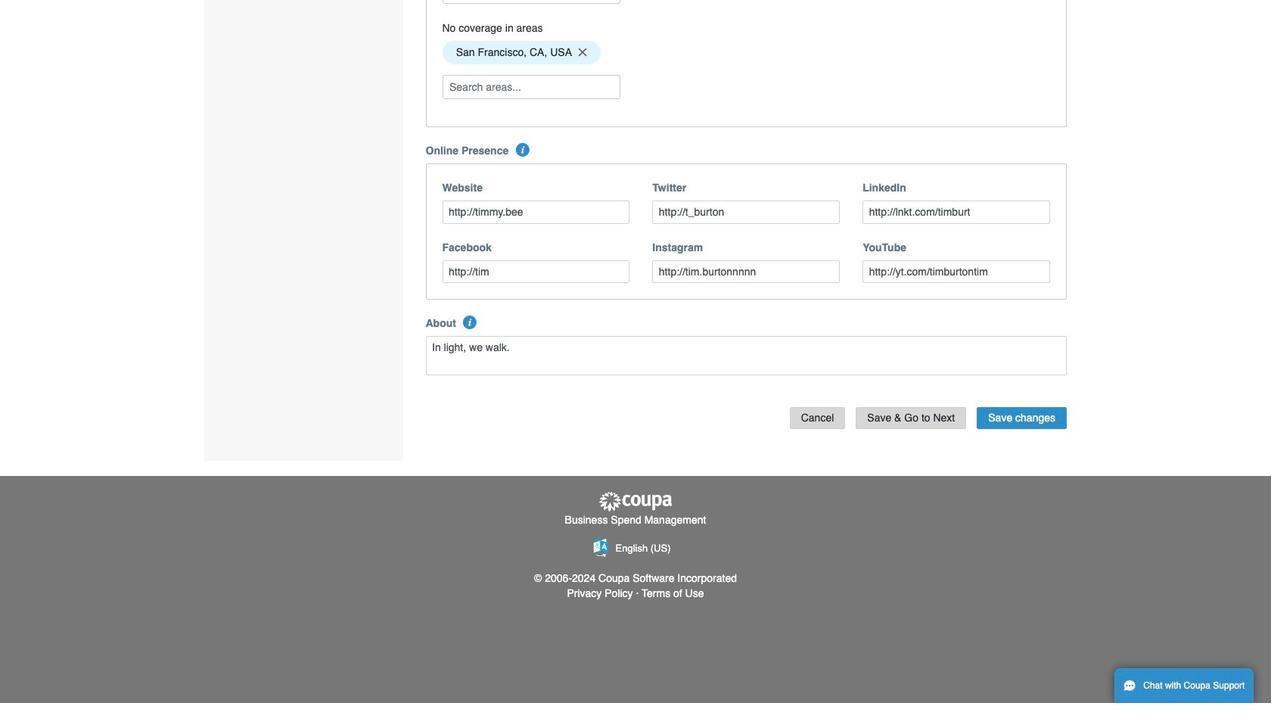 Task type: locate. For each thing, give the bounding box(es) containing it.
option
[[442, 41, 601, 64]]

None text field
[[442, 201, 630, 224], [653, 201, 840, 224], [442, 260, 630, 283], [653, 260, 840, 283], [426, 336, 1067, 376], [442, 201, 630, 224], [653, 201, 840, 224], [442, 260, 630, 283], [653, 260, 840, 283], [426, 336, 1067, 376]]

Search areas... text field
[[444, 75, 619, 99]]

Search areas... text field
[[444, 0, 619, 3]]

additional information image
[[464, 316, 477, 329]]

additional information image
[[516, 143, 530, 157]]

None text field
[[863, 201, 1051, 224], [863, 260, 1051, 283], [863, 201, 1051, 224], [863, 260, 1051, 283]]



Task type: vqa. For each thing, say whether or not it's contained in the screenshot.
1st SEARCH AREAS... text box from the bottom of the page
yes



Task type: describe. For each thing, give the bounding box(es) containing it.
coupa supplier portal image
[[598, 491, 674, 513]]

selected areas list box
[[437, 37, 1056, 68]]

option inside selected areas list box
[[442, 41, 601, 64]]



